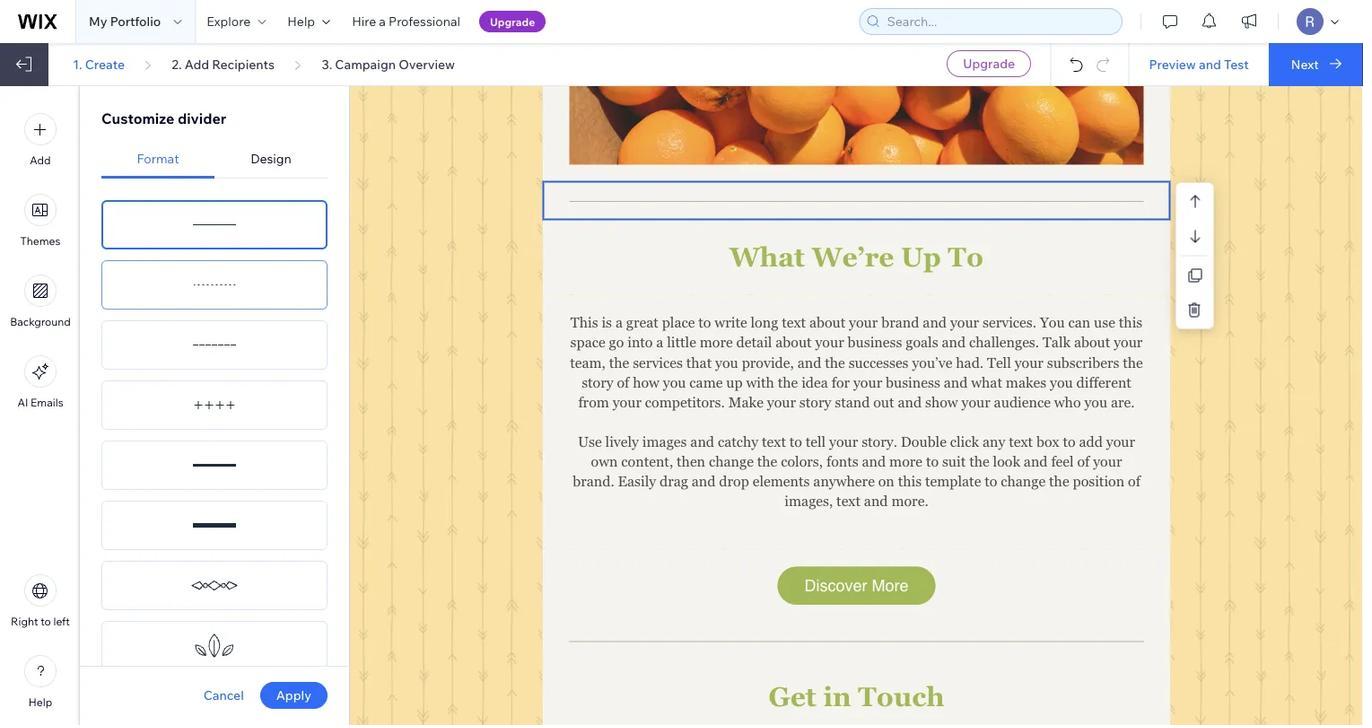 Task type: locate. For each thing, give the bounding box(es) containing it.
write
[[715, 315, 747, 331]]

a right hire on the top of the page
[[379, 13, 386, 29]]

0 horizontal spatial of
[[617, 374, 629, 390]]

0 horizontal spatial more
[[700, 334, 733, 351]]

my portfolio
[[89, 13, 161, 29]]

1 vertical spatial story
[[800, 394, 831, 410]]

hire a professional link
[[341, 0, 471, 43]]

upgrade button right professional
[[479, 11, 546, 32]]

to up feel
[[1063, 434, 1076, 450]]

help down right to left
[[29, 696, 52, 709]]

divider
[[178, 110, 226, 127]]

a right the into
[[656, 334, 664, 351]]

2 vertical spatial a
[[656, 334, 664, 351]]

position
[[1073, 473, 1125, 489]]

hire
[[352, 13, 376, 29]]

upgrade right professional
[[490, 15, 535, 28]]

your up fonts
[[829, 434, 858, 450]]

change up drop
[[709, 453, 754, 470]]

detail
[[737, 334, 772, 351]]

1 horizontal spatial help
[[287, 13, 315, 29]]

upgrade button down "search..." field at the right top of page
[[947, 50, 1031, 77]]

of right the position
[[1128, 473, 1141, 489]]

help
[[287, 13, 315, 29], [29, 696, 52, 709]]

the up different
[[1123, 354, 1143, 370]]

the up 'elements'
[[757, 453, 778, 470]]

successes
[[849, 354, 909, 370]]

1 vertical spatial add
[[30, 153, 51, 167]]

2 horizontal spatial a
[[656, 334, 664, 351]]

story
[[582, 374, 614, 390], [800, 394, 831, 410]]

the up 'for'
[[825, 354, 845, 370]]

anywhere
[[814, 473, 875, 489]]

help left hire on the top of the page
[[287, 13, 315, 29]]

fonts
[[827, 453, 859, 470]]

1 vertical spatial more
[[890, 453, 923, 470]]

0 horizontal spatial this
[[898, 473, 922, 489]]

images
[[642, 434, 687, 450]]

different
[[1077, 374, 1132, 390]]

portfolio
[[110, 13, 161, 29]]

tell
[[806, 434, 826, 450]]

add right 2.
[[185, 56, 209, 72]]

you
[[715, 354, 738, 370], [663, 374, 686, 390], [1050, 374, 1073, 390], [1085, 394, 1108, 410]]

upgrade down "search..." field at the right top of page
[[963, 56, 1015, 71]]

themes
[[20, 234, 61, 248]]

1 horizontal spatial change
[[1001, 473, 1046, 489]]

your down use
[[1114, 334, 1143, 351]]

0 vertical spatial this
[[1119, 315, 1143, 331]]

the down go
[[609, 354, 629, 370]]

are.
[[1111, 394, 1135, 410]]

1 horizontal spatial of
[[1078, 453, 1090, 470]]

help button down right to left
[[24, 655, 57, 709]]

business down you've
[[886, 374, 940, 390]]

about up the provide,
[[776, 334, 812, 351]]

and left test
[[1199, 56, 1221, 72]]

0 vertical spatial add
[[185, 56, 209, 72]]

recipients
[[212, 56, 275, 72]]

show
[[925, 394, 958, 410]]

help button
[[277, 0, 341, 43], [24, 655, 57, 709]]

your up the position
[[1093, 453, 1122, 470]]

to left tell
[[790, 434, 802, 450]]

services.
[[983, 315, 1037, 331]]

of inside this is a great place to write long text about your brand and your services. you can use this space go into a little more detail about your business goals and challenges. talk about your team, the services that you provide, and the successes you've had. tell your subscribers the story of how you came up with the idea for your business and what makes you different from your competitors. make your story stand out and show your audience who you are.
[[617, 374, 629, 390]]

text down anywhere
[[837, 493, 861, 509]]

this up more.
[[898, 473, 922, 489]]

box
[[1037, 434, 1060, 450]]

1 horizontal spatial this
[[1119, 315, 1143, 331]]

you up competitors.
[[663, 374, 686, 390]]

customize divider
[[101, 110, 226, 127]]

1 vertical spatial help
[[29, 696, 52, 709]]

1.
[[73, 56, 82, 72]]

and right out
[[898, 394, 922, 410]]

business up successes
[[848, 334, 902, 351]]

0 vertical spatial story
[[582, 374, 614, 390]]

discover more
[[805, 576, 909, 595]]

add inside "add" button
[[30, 153, 51, 167]]

touch
[[858, 682, 945, 712]]

1 horizontal spatial help button
[[277, 0, 341, 43]]

about
[[809, 315, 846, 331], [776, 334, 812, 351], [1074, 334, 1111, 351]]

story down idea
[[800, 394, 831, 410]]

0 vertical spatial of
[[617, 374, 629, 390]]

of right feel
[[1078, 453, 1090, 470]]

cancel
[[203, 688, 244, 703]]

1 horizontal spatial a
[[616, 315, 623, 331]]

more
[[700, 334, 733, 351], [890, 453, 923, 470]]

to inside this is a great place to write long text about your brand and your services. you can use this space go into a little more detail about your business goals and challenges. talk about your team, the services that you provide, and the successes you've had. tell your subscribers the story of how you came up with the idea for your business and what makes you different from your competitors. make your story stand out and show your audience who you are.
[[699, 315, 711, 331]]

colors,
[[781, 453, 823, 470]]

to inside button
[[41, 615, 51, 628]]

more down double
[[890, 453, 923, 470]]

feel
[[1051, 453, 1074, 470]]

add
[[1079, 434, 1103, 450]]

your up 'for'
[[815, 334, 844, 351]]

to left the left
[[41, 615, 51, 628]]

lively
[[605, 434, 639, 450]]

text up look
[[1009, 434, 1033, 450]]

text up colors,
[[762, 434, 786, 450]]

1 vertical spatial upgrade
[[963, 56, 1015, 71]]

1 horizontal spatial more
[[890, 453, 923, 470]]

makes
[[1006, 374, 1047, 390]]

out
[[874, 394, 894, 410]]

business
[[848, 334, 902, 351], [886, 374, 940, 390]]

1 vertical spatial this
[[898, 473, 922, 489]]

0 vertical spatial business
[[848, 334, 902, 351]]

right to left
[[11, 615, 70, 628]]

help button up 3. on the left top of page
[[277, 0, 341, 43]]

more inside 'use lively images and catchy text to tell your story. double click any text box to add your own content, then change the colors, fonts and more to suit the look and feel of your brand. easily drag and drop elements anywhere on this template to change the position of images, text and more.'
[[890, 453, 923, 470]]

0 horizontal spatial help button
[[24, 655, 57, 709]]

the
[[609, 354, 629, 370], [825, 354, 845, 370], [1123, 354, 1143, 370], [778, 374, 798, 390], [757, 453, 778, 470], [969, 453, 990, 470], [1049, 473, 1070, 489]]

can
[[1068, 315, 1091, 331]]

next
[[1291, 56, 1319, 72]]

cancel button
[[203, 688, 244, 704]]

and up had.
[[942, 334, 966, 351]]

2 horizontal spatial of
[[1128, 473, 1141, 489]]

story up the from
[[582, 374, 614, 390]]

services
[[633, 354, 683, 370]]

a right is
[[616, 315, 623, 331]]

1 vertical spatial help button
[[24, 655, 57, 709]]

0 horizontal spatial add
[[30, 153, 51, 167]]

easily
[[618, 473, 656, 489]]

text right long
[[782, 315, 806, 331]]

1 horizontal spatial upgrade button
[[947, 50, 1031, 77]]

0 vertical spatial more
[[700, 334, 733, 351]]

talk
[[1043, 334, 1071, 351]]

1 vertical spatial upgrade button
[[947, 50, 1031, 77]]

change down look
[[1001, 473, 1046, 489]]

this right use
[[1119, 315, 1143, 331]]

left
[[53, 615, 70, 628]]

more
[[872, 576, 909, 595]]

1. create link
[[73, 56, 125, 72]]

to left write
[[699, 315, 711, 331]]

add
[[185, 56, 209, 72], [30, 153, 51, 167]]

more down write
[[700, 334, 733, 351]]

tab list
[[101, 140, 328, 179]]

provide,
[[742, 354, 794, 370]]

you've
[[912, 354, 953, 370]]

1 vertical spatial a
[[616, 315, 623, 331]]

0 vertical spatial upgrade button
[[479, 11, 546, 32]]

preview
[[1149, 56, 1196, 72]]

my
[[89, 13, 107, 29]]

to
[[948, 242, 984, 272]]

emails
[[31, 396, 63, 409]]

of left how
[[617, 374, 629, 390]]

and down then at the bottom of page
[[692, 473, 716, 489]]

stand
[[835, 394, 870, 410]]

brand
[[882, 315, 920, 331]]

0 horizontal spatial upgrade button
[[479, 11, 546, 32]]

that
[[686, 354, 712, 370]]

this inside this is a great place to write long text about your brand and your services. you can use this space go into a little more detail about your business goals and challenges. talk about your team, the services that you provide, and the successes you've had. tell your subscribers the story of how you came up with the idea for your business and what makes you different from your competitors. make your story stand out and show your audience who you are.
[[1119, 315, 1143, 331]]

who
[[1054, 394, 1081, 410]]

great
[[626, 315, 659, 331]]

professional
[[389, 13, 460, 29]]

0 horizontal spatial change
[[709, 453, 754, 470]]

add inside '2. add recipients' link
[[185, 56, 209, 72]]

the left idea
[[778, 374, 798, 390]]

your down with
[[767, 394, 796, 410]]

to
[[699, 315, 711, 331], [790, 434, 802, 450], [1063, 434, 1076, 450], [926, 453, 939, 470], [985, 473, 998, 489], [41, 615, 51, 628]]

0 vertical spatial upgrade
[[490, 15, 535, 28]]

0 vertical spatial a
[[379, 13, 386, 29]]

long
[[751, 315, 778, 331]]

on
[[878, 473, 895, 489]]

0 horizontal spatial story
[[582, 374, 614, 390]]

team,
[[570, 354, 606, 370]]

the down feel
[[1049, 473, 1070, 489]]

drag
[[660, 473, 688, 489]]

1 horizontal spatial add
[[185, 56, 209, 72]]

this is a great place to write long text about your brand and your services. you can use this space go into a little more detail about your business goals and challenges. talk about your team, the services that you provide, and the successes you've had. tell your subscribers the story of how you came up with the idea for your business and what makes you different from your competitors. make your story stand out and show your audience who you are.
[[570, 315, 1147, 410]]

add up "themes" button
[[30, 153, 51, 167]]



Task type: describe. For each thing, give the bounding box(es) containing it.
1 vertical spatial change
[[1001, 473, 1046, 489]]

0 vertical spatial help button
[[277, 0, 341, 43]]

from
[[578, 394, 609, 410]]

1 horizontal spatial upgrade
[[963, 56, 1015, 71]]

what
[[730, 242, 805, 272]]

your up makes
[[1015, 354, 1044, 370]]

your down successes
[[854, 374, 882, 390]]

little
[[667, 334, 696, 351]]

explore
[[207, 13, 251, 29]]

go
[[609, 334, 624, 351]]

look
[[993, 453, 1020, 470]]

3.
[[322, 56, 332, 72]]

what
[[971, 374, 1003, 390]]

get
[[769, 682, 817, 712]]

template
[[925, 473, 981, 489]]

2. add recipients link
[[172, 56, 275, 72]]

place
[[662, 315, 695, 331]]

up
[[901, 242, 941, 272]]

is
[[602, 315, 612, 331]]

1 vertical spatial business
[[886, 374, 940, 390]]

text inside this is a great place to write long text about your brand and your services. you can use this space go into a little more detail about your business goals and challenges. talk about your team, the services that you provide, and the successes you've had. tell your subscribers the story of how you came up with the idea for your business and what makes you different from your competitors. make your story stand out and show your audience who you are.
[[782, 315, 806, 331]]

what we're up to
[[730, 242, 984, 272]]

you
[[1040, 315, 1065, 331]]

and up goals
[[923, 315, 947, 331]]

about up subscribers
[[1074, 334, 1111, 351]]

and down on
[[864, 493, 888, 509]]

background button
[[10, 275, 71, 329]]

in
[[823, 682, 852, 712]]

format button
[[101, 140, 215, 179]]

and down story.
[[862, 453, 886, 470]]

your up had.
[[950, 315, 979, 331]]

discover more link
[[778, 567, 936, 604]]

idea
[[802, 374, 828, 390]]

double
[[901, 434, 947, 450]]

format
[[137, 151, 179, 166]]

1 vertical spatial of
[[1078, 453, 1090, 470]]

hire a professional
[[352, 13, 460, 29]]

1 horizontal spatial story
[[800, 394, 831, 410]]

to down double
[[926, 453, 939, 470]]

to down look
[[985, 473, 998, 489]]

space
[[570, 334, 606, 351]]

into
[[628, 334, 653, 351]]

2 vertical spatial of
[[1128, 473, 1141, 489]]

brand.
[[573, 473, 615, 489]]

background
[[10, 315, 71, 329]]

your down how
[[613, 394, 642, 410]]

test
[[1224, 56, 1249, 72]]

design
[[251, 151, 292, 166]]

with
[[746, 374, 774, 390]]

elements
[[753, 473, 810, 489]]

next button
[[1269, 43, 1363, 86]]

you up up
[[715, 354, 738, 370]]

tab list containing format
[[101, 140, 328, 179]]

tell
[[987, 354, 1011, 370]]

came
[[690, 374, 723, 390]]

more inside this is a great place to write long text about your brand and your services. you can use this space go into a little more detail about your business goals and challenges. talk about your team, the services that you provide, and the successes you've had. tell your subscribers the story of how you came up with the idea for your business and what makes you different from your competitors. make your story stand out and show your audience who you are.
[[700, 334, 733, 351]]

audience
[[994, 394, 1051, 410]]

and up then at the bottom of page
[[691, 434, 714, 450]]

ai emails
[[17, 396, 63, 409]]

1. create
[[73, 56, 125, 72]]

overview
[[399, 56, 455, 72]]

this
[[571, 315, 598, 331]]

more.
[[892, 493, 929, 509]]

discover
[[805, 576, 867, 595]]

click
[[950, 434, 979, 450]]

get in touch
[[769, 682, 945, 712]]

apply
[[276, 688, 311, 703]]

customize
[[101, 110, 174, 127]]

up
[[726, 374, 743, 390]]

0 horizontal spatial help
[[29, 696, 52, 709]]

your right add on the right bottom of the page
[[1107, 434, 1135, 450]]

design button
[[215, 140, 328, 179]]

preview and test
[[1149, 56, 1249, 72]]

0 vertical spatial help
[[287, 13, 315, 29]]

apply button
[[260, 682, 328, 709]]

how
[[633, 374, 660, 390]]

and down had.
[[944, 374, 968, 390]]

about up idea
[[809, 315, 846, 331]]

0 horizontal spatial upgrade
[[490, 15, 535, 28]]

you down different
[[1085, 394, 1108, 410]]

and up idea
[[798, 354, 822, 370]]

campaign
[[335, 56, 396, 72]]

ai
[[17, 396, 28, 409]]

your left brand
[[849, 315, 878, 331]]

drop
[[719, 473, 749, 489]]

0 vertical spatial change
[[709, 453, 754, 470]]

0 horizontal spatial a
[[379, 13, 386, 29]]

subscribers
[[1047, 354, 1120, 370]]

images,
[[785, 493, 833, 509]]

catchy
[[718, 434, 759, 450]]

make
[[729, 394, 764, 410]]

and down box
[[1024, 453, 1048, 470]]

use
[[578, 434, 602, 450]]

2. add recipients
[[172, 56, 275, 72]]

your down what
[[962, 394, 991, 410]]

suit
[[942, 453, 966, 470]]

this inside 'use lively images and catchy text to tell your story. double click any text box to add your own content, then change the colors, fonts and more to suit the look and feel of your brand. easily drag and drop elements anywhere on this template to change the position of images, text and more.'
[[898, 473, 922, 489]]

3. campaign overview
[[322, 56, 455, 72]]

Search... field
[[882, 9, 1117, 34]]

the down any
[[969, 453, 990, 470]]

challenges.
[[969, 334, 1039, 351]]

own
[[591, 453, 618, 470]]

right to left button
[[11, 574, 70, 628]]

you up who
[[1050, 374, 1073, 390]]

create
[[85, 56, 125, 72]]

2.
[[172, 56, 182, 72]]



Task type: vqa. For each thing, say whether or not it's contained in the screenshot.
first Set from the right
no



